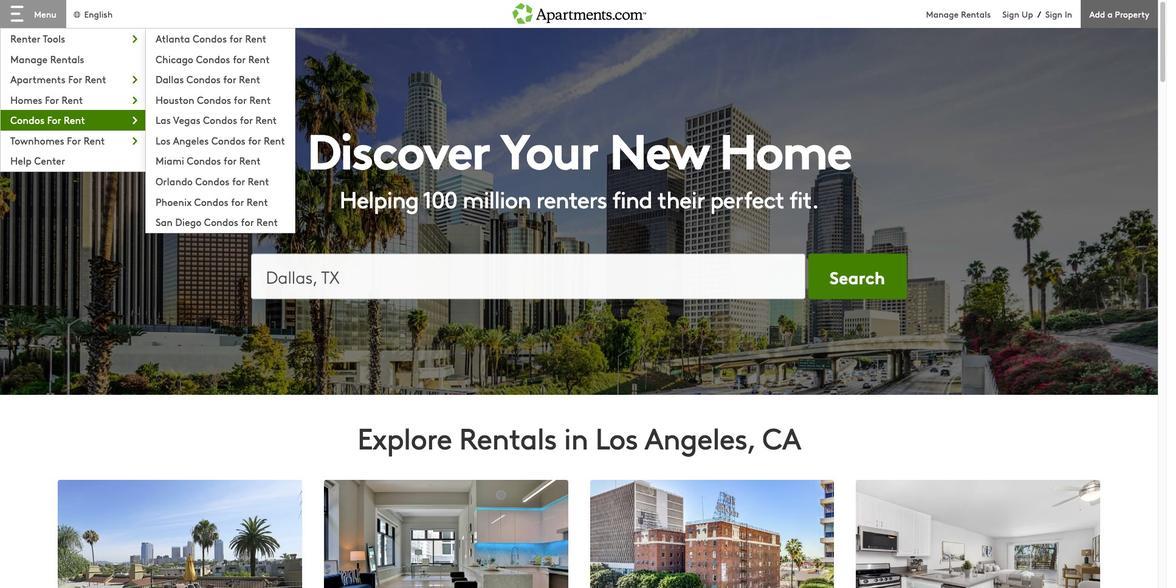 Task type: locate. For each thing, give the bounding box(es) containing it.
for up phoenix condos for rent link
[[232, 175, 245, 188]]

renter tools link
[[1, 29, 145, 47]]

sign
[[1003, 8, 1020, 20], [1046, 8, 1063, 20]]

0 vertical spatial manage rentals link
[[927, 8, 1003, 20]]

rent up orlando condos for rent link
[[239, 154, 261, 168]]

rentals inside manage rentals sign up / sign in
[[962, 8, 992, 20]]

san diego condos for rent
[[156, 215, 278, 229]]

renters
[[536, 183, 607, 214]]

search
[[830, 265, 886, 289]]

manage inside manage rentals sign up / sign in
[[927, 8, 959, 20]]

rent up las vegas condos for rent link
[[250, 93, 271, 106]]

0 horizontal spatial sign
[[1003, 8, 1020, 20]]

0 horizontal spatial rentals
[[50, 52, 84, 65]]

2 horizontal spatial rentals
[[962, 8, 992, 20]]

for for phoenix condos for rent
[[231, 195, 244, 208]]

renter tools
[[10, 32, 65, 45]]

for inside 'homes for rent' link
[[45, 93, 59, 106]]

rent up help center link
[[84, 134, 105, 147]]

los down las
[[156, 134, 171, 147]]

add a property
[[1090, 8, 1150, 20]]

rent down phoenix condos for rent link
[[257, 215, 278, 229]]

help center
[[10, 154, 65, 168]]

1 vertical spatial rentals
[[50, 52, 84, 65]]

angeles
[[173, 134, 209, 147]]

for up las vegas condos for rent link
[[234, 93, 247, 106]]

property
[[1116, 8, 1150, 20]]

in
[[1066, 8, 1073, 20]]

for down phoenix condos for rent link
[[241, 215, 254, 229]]

for
[[68, 72, 82, 86], [45, 93, 59, 106], [47, 113, 61, 127], [67, 134, 81, 147]]

for inside condos for rent 'link'
[[47, 113, 61, 127]]

dallas condos for rent link
[[146, 69, 295, 87]]

0 horizontal spatial manage
[[10, 52, 48, 65]]

condos down 'chicago condos for rent'
[[187, 72, 221, 86]]

condos down homes
[[10, 113, 45, 127]]

sign left up
[[1003, 8, 1020, 20]]

orlando condos for rent link
[[146, 172, 295, 189]]

chicago
[[156, 52, 193, 65]]

for for dallas condos for rent
[[223, 72, 236, 86]]

houston condos for rent link
[[146, 90, 295, 108]]

1 vertical spatial manage rentals link
[[1, 49, 145, 67]]

0 vertical spatial los
[[156, 134, 171, 147]]

home
[[720, 113, 852, 183]]

ca
[[763, 418, 801, 458]]

0 horizontal spatial los
[[156, 134, 171, 147]]

for inside townhomes for rent link
[[67, 134, 81, 147]]

for up help center link
[[67, 134, 81, 147]]

1 vertical spatial los
[[596, 418, 638, 458]]

los
[[156, 134, 171, 147], [596, 418, 638, 458]]

las vegas condos for rent link
[[146, 110, 295, 128]]

angeles,
[[645, 418, 756, 458]]

for up 'homes for rent' link
[[68, 72, 82, 86]]

for up chicago condos for rent link
[[230, 32, 243, 45]]

1 horizontal spatial sign
[[1046, 8, 1063, 20]]

for
[[230, 32, 243, 45], [233, 52, 246, 65], [223, 72, 236, 86], [234, 93, 247, 106], [240, 113, 253, 127], [248, 134, 261, 147], [224, 154, 237, 168], [232, 175, 245, 188], [231, 195, 244, 208], [241, 215, 254, 229]]

helping
[[340, 183, 419, 214]]

1 horizontal spatial manage
[[927, 8, 959, 20]]

rent up phoenix condos for rent link
[[248, 175, 269, 188]]

rent up houston condos for rent link
[[239, 72, 260, 86]]

atlanta condos for rent
[[156, 32, 267, 45]]

help center link
[[1, 151, 145, 169]]

explore rentals in los angeles, ca
[[358, 418, 801, 458]]

los angeles condos for rent link
[[146, 131, 295, 149]]

rent up townhomes for rent link
[[64, 113, 85, 127]]

for up orlando condos for rent link
[[224, 154, 237, 168]]

sign in link
[[1046, 8, 1073, 20]]

manage for manage rentals
[[10, 52, 48, 65]]

for up dallas condos for rent link
[[233, 52, 246, 65]]

sign up link
[[1003, 8, 1034, 20]]

1 horizontal spatial rentals
[[459, 418, 557, 458]]

for up the 'townhomes for rent' on the top left of page
[[47, 113, 61, 127]]

english
[[84, 8, 113, 20]]

rent
[[245, 32, 267, 45], [249, 52, 270, 65], [85, 72, 106, 86], [239, 72, 260, 86], [62, 93, 83, 106], [250, 93, 271, 106], [64, 113, 85, 127], [256, 113, 277, 127], [84, 134, 105, 147], [264, 134, 285, 147], [239, 154, 261, 168], [248, 175, 269, 188], [247, 195, 268, 208], [257, 215, 278, 229]]

condos
[[193, 32, 227, 45], [196, 52, 230, 65], [187, 72, 221, 86], [197, 93, 231, 106], [10, 113, 45, 127], [203, 113, 237, 127], [212, 134, 246, 147], [187, 154, 221, 168], [195, 175, 230, 188], [194, 195, 229, 208], [204, 215, 238, 229]]

rentals for manage rentals
[[50, 52, 84, 65]]

rent up chicago condos for rent link
[[245, 32, 267, 45]]

add
[[1090, 8, 1106, 20]]

townhomes for rent link
[[1, 131, 145, 149]]

for up miami condos for rent link on the top of page
[[248, 134, 261, 147]]

a
[[1108, 8, 1113, 20]]

tools
[[43, 32, 65, 45]]

for up san diego condos for rent link
[[231, 195, 244, 208]]

miami condos for rent
[[156, 154, 261, 168]]

condos down phoenix condos for rent link
[[204, 215, 238, 229]]

english link
[[72, 8, 113, 20]]

homes for rent link
[[1, 90, 145, 108]]

for for atlanta condos for rent
[[230, 32, 243, 45]]

2 vertical spatial rentals
[[459, 418, 557, 458]]

for for apartments
[[68, 72, 82, 86]]

for up houston condos for rent link
[[223, 72, 236, 86]]

search button
[[809, 254, 907, 300]]

apartments.com logo image
[[512, 0, 646, 23]]

condos up phoenix condos for rent
[[195, 175, 230, 188]]

sign left in at the right top
[[1046, 8, 1063, 20]]

condos up las vegas condos for rent
[[197, 93, 231, 106]]

for inside apartments for rent link
[[68, 72, 82, 86]]

manage for manage rentals sign up / sign in
[[927, 8, 959, 20]]

/
[[1038, 8, 1042, 20]]

add a property link
[[1082, 0, 1159, 28]]

rentals
[[962, 8, 992, 20], [50, 52, 84, 65], [459, 418, 557, 458]]

your
[[500, 113, 599, 183]]

for up "condos for rent"
[[45, 93, 59, 106]]

manage rentals link
[[927, 8, 1003, 20], [1, 49, 145, 67]]

0 vertical spatial rentals
[[962, 8, 992, 20]]

rent up dallas condos for rent link
[[249, 52, 270, 65]]

1 horizontal spatial manage rentals link
[[927, 8, 1003, 20]]

0 vertical spatial manage
[[927, 8, 959, 20]]

manage
[[927, 8, 959, 20], [10, 52, 48, 65]]

los right in
[[596, 418, 638, 458]]

1 vertical spatial manage
[[10, 52, 48, 65]]



Task type: describe. For each thing, give the bounding box(es) containing it.
san
[[156, 215, 173, 229]]

in
[[564, 418, 588, 458]]

phoenix condos for rent link
[[146, 192, 295, 210]]

rent inside 'link'
[[64, 113, 85, 127]]

their
[[658, 183, 705, 214]]

los angeles condos for rent
[[156, 134, 285, 147]]

apartments for rent link
[[1, 69, 145, 87]]

condos for rent link
[[1, 110, 145, 128]]

menu
[[34, 8, 56, 20]]

chicago condos for rent
[[156, 52, 270, 65]]

for for houston condos for rent
[[234, 93, 247, 106]]

vegas
[[173, 113, 201, 127]]

new
[[610, 113, 709, 183]]

discover
[[307, 113, 490, 183]]

for up los angeles condos for rent link
[[240, 113, 253, 127]]

0 horizontal spatial manage rentals link
[[1, 49, 145, 67]]

1 horizontal spatial los
[[596, 418, 638, 458]]

miami condos for rent link
[[146, 151, 295, 169]]

condos inside 'link'
[[10, 113, 45, 127]]

rent up condos for rent 'link'
[[62, 93, 83, 106]]

townhomes for rent
[[10, 134, 105, 147]]

find
[[613, 183, 653, 214]]

homes for rent
[[10, 93, 83, 106]]

for for orlando condos for rent
[[232, 175, 245, 188]]

rent up 'homes for rent' link
[[85, 72, 106, 86]]

miami
[[156, 154, 184, 168]]

explore
[[358, 418, 452, 458]]

for for townhomes
[[67, 134, 81, 147]]

100
[[423, 183, 457, 214]]

condos up los angeles condos for rent link
[[203, 113, 237, 127]]

2 sign from the left
[[1046, 8, 1063, 20]]

rentals for explore rentals in los angeles, ca
[[459, 418, 557, 458]]

condos up 'chicago condos for rent'
[[193, 32, 227, 45]]

dallas
[[156, 72, 184, 86]]

condos down atlanta condos for rent
[[196, 52, 230, 65]]

rent up san diego condos for rent link
[[247, 195, 268, 208]]

houston condos for rent
[[156, 93, 271, 106]]

condos for rent
[[10, 113, 85, 127]]

manage rentals
[[10, 52, 84, 65]]

rent up los angeles condos for rent link
[[256, 113, 277, 127]]

fit.
[[790, 183, 819, 214]]

help
[[10, 154, 32, 168]]

rentals for manage rentals sign up / sign in
[[962, 8, 992, 20]]

las vegas condos for rent
[[156, 113, 277, 127]]

million
[[463, 183, 531, 214]]

for for miami condos for rent
[[224, 154, 237, 168]]

menu button
[[0, 0, 66, 28]]

discover your new home helping 100 million renters find their perfect fit.
[[307, 113, 852, 214]]

atlanta
[[156, 32, 190, 45]]

condos up orlando condos for rent
[[187, 154, 221, 168]]

for for chicago condos for rent
[[233, 52, 246, 65]]

townhomes
[[10, 134, 64, 147]]

san diego condos for rent link
[[146, 212, 295, 230]]

for for homes
[[45, 93, 59, 106]]

up
[[1022, 8, 1034, 20]]

1 sign from the left
[[1003, 8, 1020, 20]]

apartments for rent
[[10, 72, 106, 86]]

homes
[[10, 93, 42, 106]]

atlanta condos for rent link
[[146, 29, 295, 47]]

center
[[34, 154, 65, 168]]

phoenix condos for rent
[[156, 195, 268, 208]]

phoenix
[[156, 195, 192, 208]]

renter
[[10, 32, 41, 45]]

las
[[156, 113, 171, 127]]

Search by Location or Point of Interest text field
[[251, 254, 806, 300]]

condos down orlando condos for rent
[[194, 195, 229, 208]]

houston
[[156, 93, 195, 106]]

chicago condos for rent link
[[146, 49, 295, 67]]

apartments
[[10, 72, 66, 86]]

diego
[[175, 215, 202, 229]]

orlando
[[156, 175, 193, 188]]

dallas condos for rent
[[156, 72, 260, 86]]

condos up miami condos for rent link on the top of page
[[212, 134, 246, 147]]

manage rentals sign up / sign in
[[927, 8, 1073, 20]]

for for condos
[[47, 113, 61, 127]]

perfect
[[710, 183, 784, 214]]

rent up miami condos for rent link on the top of page
[[264, 134, 285, 147]]

orlando condos for rent
[[156, 175, 269, 188]]



Task type: vqa. For each thing, say whether or not it's contained in the screenshot.
'A'
yes



